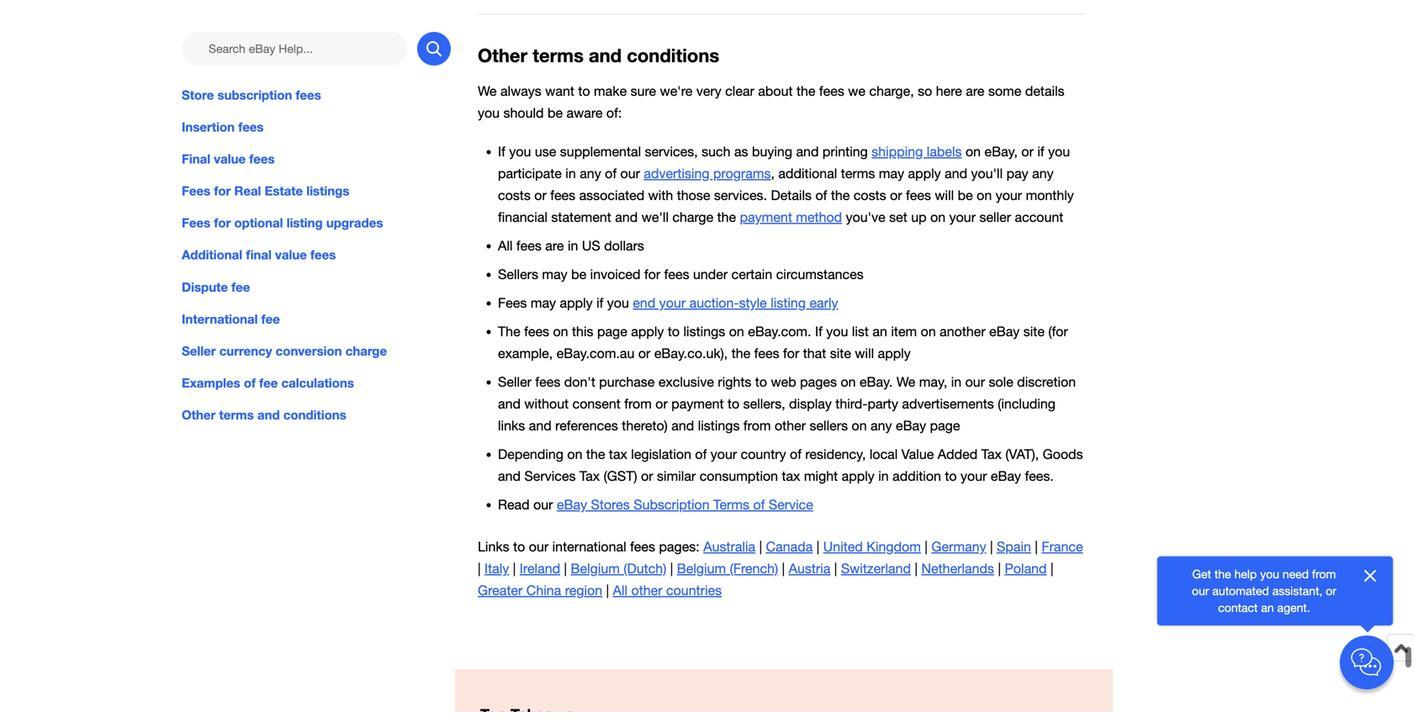 Task type: vqa. For each thing, say whether or not it's contained in the screenshot.
Depending
yes



Task type: describe. For each thing, give the bounding box(es) containing it.
the down services.
[[717, 209, 736, 225]]

for inside the fees on this page apply to listings on ebay.com. if you list an item on another ebay site (for example, ebay.com.au or ebay.co.uk), the fees for that site will apply
[[783, 346, 799, 361]]

1 vertical spatial are
[[545, 238, 564, 254]]

| right italy "link"
[[513, 561, 516, 577]]

and up additional
[[796, 144, 819, 159]]

0 vertical spatial other terms and conditions
[[478, 44, 719, 67]]

of right terms
[[753, 497, 765, 513]]

of up similar
[[695, 447, 707, 462]]

thereto)
[[622, 418, 668, 434]]

stores
[[591, 497, 630, 513]]

fees for fees for real estate listings
[[182, 184, 210, 199]]

style
[[739, 295, 767, 311]]

pages:
[[659, 539, 700, 555]]

display
[[789, 396, 832, 412]]

| down france link
[[1051, 561, 1054, 577]]

0 vertical spatial tax
[[981, 447, 1002, 462]]

we'll
[[642, 209, 669, 225]]

pages
[[800, 374, 837, 390]]

from inside get the help you need from our automated assistant, or contact an agent.
[[1312, 567, 1336, 581]]

very
[[696, 83, 722, 99]]

details
[[1025, 83, 1065, 99]]

1 vertical spatial conditions
[[283, 408, 346, 423]]

on right up
[[930, 209, 946, 225]]

(gst)
[[604, 469, 637, 484]]

fees up insertion fees "link"
[[296, 87, 321, 103]]

an inside get the help you need from our automated assistant, or contact an agent.
[[1261, 601, 1274, 615]]

0 horizontal spatial tax
[[580, 469, 600, 484]]

| down spain link
[[998, 561, 1001, 577]]

| down canada
[[782, 561, 785, 577]]

netherlands link
[[922, 561, 994, 577]]

depending
[[498, 447, 564, 462]]

dispute fee link
[[182, 278, 451, 296]]

similar
[[657, 469, 696, 484]]

the inside get the help you need from our automated assistant, or contact an agent.
[[1215, 567, 1231, 581]]

help
[[1235, 567, 1257, 581]]

details
[[771, 188, 812, 203]]

other terms and conditions link
[[182, 406, 451, 424]]

may inside , additional terms may apply and you'll pay any costs or fees associated with those services. details of the costs or fees will be on your monthly financial statement and we'll charge the
[[879, 166, 904, 181]]

currency
[[219, 344, 272, 359]]

might
[[804, 469, 838, 484]]

and up legislation
[[672, 418, 694, 434]]

programs
[[713, 166, 771, 181]]

| right "spain"
[[1035, 539, 1038, 555]]

| left "spain"
[[990, 539, 993, 555]]

that
[[803, 346, 826, 361]]

fees for fees for optional listing upgrades
[[182, 216, 210, 231]]

spain link
[[997, 539, 1031, 555]]

examples of fee calculations
[[182, 376, 354, 391]]

shipping
[[872, 144, 923, 159]]

seller for seller fees don't purchase exclusive rights to web pages on ebay. we may, in our sole discretion and without consent from or payment to sellers, display third-party advertisements (including links and references thereto) and listings from other sellers on any ebay page
[[498, 374, 532, 390]]

| down kingdom
[[915, 561, 918, 577]]

| up (french)
[[759, 539, 762, 555]]

get
[[1192, 567, 1211, 581]]

to inside depending on the tax legislation of your country of residency, local value added tax (vat), goods and services tax (gst) or similar consumption tax might apply in addition to your ebay fees.
[[945, 469, 957, 484]]

apply down item
[[878, 346, 911, 361]]

china
[[526, 583, 561, 599]]

and inside depending on the tax legislation of your country of residency, local value added tax (vat), goods and services tax (gst) or similar consumption tax might apply in addition to your ebay fees.
[[498, 469, 521, 484]]

on down third-
[[852, 418, 867, 434]]

austria
[[789, 561, 831, 577]]

are inside we always want to make sure we're very clear about the fees we charge, so here are some details you should be aware of:
[[966, 83, 985, 99]]

australia
[[703, 539, 756, 555]]

clear
[[725, 83, 754, 99]]

other inside seller fees don't purchase exclusive rights to web pages on ebay. we may, in our sole discretion and without consent from or payment to sellers, display third-party advertisements (including links and references thereto) and listings from other sellers on any ebay page
[[775, 418, 806, 434]]

added
[[938, 447, 978, 462]]

end your auction-style listing early link
[[633, 295, 838, 311]]

contact
[[1218, 601, 1258, 615]]

purchase
[[599, 374, 655, 390]]

austria link
[[789, 561, 831, 577]]

1 vertical spatial charge
[[346, 344, 387, 359]]

end
[[633, 295, 656, 311]]

and up links
[[498, 396, 521, 412]]

for up end
[[644, 267, 661, 282]]

our inside links to our international fees pages: australia | canada | united kingdom | germany | spain | france | italy | ireland | belgium (dutch) | belgium (french) | austria | switzerland | netherlands | poland | greater china region | all other countries
[[529, 539, 549, 555]]

poland
[[1005, 561, 1047, 577]]

(vat),
[[1006, 447, 1039, 462]]

for up additional
[[214, 216, 231, 231]]

fees for optional listing upgrades
[[182, 216, 383, 231]]

use
[[535, 144, 556, 159]]

sellers may be invoiced for fees under certain circumstances
[[498, 267, 864, 282]]

international
[[552, 539, 626, 555]]

on down end your auction-style listing early link
[[729, 324, 744, 339]]

you inside we always want to make sure we're very clear about the fees we charge, so here are some details you should be aware of:
[[478, 105, 500, 121]]

your for fees may apply if you end your auction-style listing early
[[659, 295, 686, 311]]

fees up fees for real estate listings
[[249, 152, 275, 167]]

may,
[[919, 374, 947, 390]]

or inside the fees on this page apply to listings on ebay.com. if you list an item on another ebay site (for example, ebay.com.au or ebay.co.uk), the fees for that site will apply
[[638, 346, 651, 361]]

you inside on ebay, or if you participate in any of our
[[1048, 144, 1070, 159]]

on inside depending on the tax legislation of your country of residency, local value added tax (vat), goods and services tax (gst) or similar consumption tax might apply in addition to your ebay fees.
[[567, 447, 583, 462]]

0 vertical spatial terms
[[533, 44, 584, 67]]

any inside , additional terms may apply and you'll pay any costs or fees associated with those services. details of the costs or fees will be on your monthly financial statement and we'll charge the
[[1032, 166, 1054, 181]]

1 vertical spatial site
[[830, 346, 851, 361]]

and down labels at the right top of page
[[945, 166, 967, 181]]

you left end
[[607, 295, 629, 311]]

on inside , additional terms may apply and you'll pay any costs or fees associated with those services. details of the costs or fees will be on your monthly financial statement and we'll charge the
[[977, 188, 992, 203]]

ebay.com.
[[748, 324, 811, 339]]

aware
[[567, 105, 603, 121]]

consent
[[573, 396, 621, 412]]

about
[[758, 83, 793, 99]]

or inside depending on the tax legislation of your country of residency, local value added tax (vat), goods and services tax (gst) or similar consumption tax might apply in addition to your ebay fees.
[[641, 469, 653, 484]]

the
[[498, 324, 520, 339]]

seller for seller currency conversion charge
[[182, 344, 216, 359]]

0 vertical spatial other
[[478, 44, 528, 67]]

and down associated
[[615, 209, 638, 225]]

additional
[[778, 166, 837, 181]]

such
[[702, 144, 731, 159]]

if for or
[[1038, 144, 1045, 159]]

canada link
[[766, 539, 813, 555]]

may for sellers may be invoiced for fees under certain circumstances
[[542, 267, 568, 282]]

international fee
[[182, 312, 280, 327]]

spain
[[997, 539, 1031, 555]]

1 horizontal spatial site
[[1024, 324, 1045, 339]]

invoiced
[[590, 267, 641, 282]]

in inside on ebay, or if you participate in any of our
[[566, 166, 576, 181]]

0 vertical spatial payment
[[740, 209, 792, 225]]

ebay inside depending on the tax legislation of your country of residency, local value added tax (vat), goods and services tax (gst) or similar consumption tax might apply in addition to your ebay fees.
[[991, 469, 1021, 484]]

fees for real estate listings link
[[182, 182, 451, 200]]

of down currency
[[244, 376, 256, 391]]

,
[[771, 166, 775, 181]]

or down the participate
[[534, 188, 547, 203]]

get the help you need from our automated assistant, or contact an agent.
[[1192, 567, 1337, 615]]

ebay down services
[[557, 497, 587, 513]]

on inside on ebay, or if you participate in any of our
[[966, 144, 981, 159]]

international
[[182, 312, 258, 327]]

store subscription fees
[[182, 87, 321, 103]]

the fees on this page apply to listings on ebay.com. if you list an item on another ebay site (for example, ebay.com.au or ebay.co.uk), the fees for that site will apply
[[498, 324, 1068, 361]]

0 horizontal spatial tax
[[609, 447, 627, 462]]

to down rights
[[728, 396, 740, 412]]

automated
[[1213, 584, 1269, 598]]

you up the participate
[[509, 144, 531, 159]]

sure
[[631, 83, 656, 99]]

our inside seller fees don't purchase exclusive rights to web pages on ebay. we may, in our sole discretion and without consent from or payment to sellers, display third-party advertisements (including links and references thereto) and listings from other sellers on any ebay page
[[965, 374, 985, 390]]

final
[[182, 152, 210, 167]]

get the help you need from our automated assistant, or contact an agent. tooltip
[[1184, 566, 1344, 617]]

charge inside , additional terms may apply and you'll pay any costs or fees associated with those services. details of the costs or fees will be on your monthly financial statement and we'll charge the
[[673, 209, 714, 225]]

fees down financial
[[516, 238, 542, 254]]

germany link
[[932, 539, 986, 555]]

fees for fees may apply if you end your auction-style listing early
[[498, 295, 527, 311]]

on right item
[[921, 324, 936, 339]]

your for payment method you've set up on your seller account
[[949, 209, 976, 225]]

the up method
[[831, 188, 850, 203]]

1 horizontal spatial from
[[744, 418, 771, 434]]

be inside we always want to make sure we're very clear about the fees we charge, so here are some details you should be aware of:
[[548, 105, 563, 121]]

fees down fees for optional listing upgrades link
[[310, 248, 336, 263]]

australia link
[[703, 539, 756, 555]]

consumption
[[700, 469, 778, 484]]

fees up statement
[[550, 188, 576, 203]]

list
[[852, 324, 869, 339]]

apply inside , additional terms may apply and you'll pay any costs or fees associated with those services. details of the costs or fees will be on your monthly financial statement and we'll charge the
[[908, 166, 941, 181]]

to up sellers,
[[755, 374, 767, 390]]

want
[[545, 83, 574, 99]]

| down united
[[834, 561, 837, 577]]

insertion fees
[[182, 119, 264, 135]]

poland link
[[1005, 561, 1047, 577]]

discretion
[[1017, 374, 1076, 390]]

your down added
[[961, 469, 987, 484]]

associated
[[579, 188, 645, 203]]

terms inside , additional terms may apply and you'll pay any costs or fees associated with those services. details of the costs or fees will be on your monthly financial statement and we'll charge the
[[841, 166, 875, 181]]

| right kingdom
[[925, 539, 928, 555]]

estate
[[265, 184, 303, 199]]

and down "without"
[[529, 418, 552, 434]]

fees up fees may apply if you end your auction-style listing early
[[664, 267, 689, 282]]

(dutch)
[[624, 561, 667, 577]]

| up all other countries link
[[670, 561, 673, 577]]

international fee link
[[182, 310, 451, 328]]

our down services
[[533, 497, 553, 513]]

will inside the fees on this page apply to listings on ebay.com. if you list an item on another ebay site (for example, ebay.com.au or ebay.co.uk), the fees for that site will apply
[[855, 346, 874, 361]]

region
[[565, 583, 602, 599]]

| right the ireland link
[[564, 561, 567, 577]]

or inside get the help you need from our automated assistant, or contact an agent.
[[1326, 584, 1337, 598]]

terms
[[713, 497, 750, 513]]

may for fees may apply if you end your auction-style listing early
[[531, 295, 556, 311]]

on left this at the left
[[553, 324, 568, 339]]

fees down "ebay.com."
[[754, 346, 779, 361]]

store subscription fees link
[[182, 86, 451, 104]]

statement
[[551, 209, 611, 225]]

insertion
[[182, 119, 235, 135]]

web
[[771, 374, 796, 390]]

in inside depending on the tax legislation of your country of residency, local value added tax (vat), goods and services tax (gst) or similar consumption tax might apply in addition to your ebay fees.
[[878, 469, 889, 484]]

in left us
[[568, 238, 578, 254]]

ebay.com.au
[[557, 346, 635, 361]]

or up set
[[890, 188, 902, 203]]

so
[[918, 83, 932, 99]]



Task type: locate. For each thing, give the bounding box(es) containing it.
fees inside fees for real estate listings "link"
[[182, 184, 210, 199]]

fees for real estate listings
[[182, 184, 349, 199]]

from
[[624, 396, 652, 412], [744, 418, 771, 434], [1312, 567, 1336, 581]]

1 vertical spatial terms
[[841, 166, 875, 181]]

your left the seller
[[949, 209, 976, 225]]

1 horizontal spatial other terms and conditions
[[478, 44, 719, 67]]

fee down seller currency conversion charge in the left of the page
[[259, 376, 278, 391]]

the down the references
[[586, 447, 605, 462]]

account
[[1015, 209, 1064, 225]]

all inside links to our international fees pages: australia | canada | united kingdom | germany | spain | france | italy | ireland | belgium (dutch) | belgium (french) | austria | switzerland | netherlands | poland | greater china region | all other countries
[[613, 583, 628, 599]]

don't
[[564, 374, 595, 390]]

fee up international fee
[[231, 280, 250, 295]]

1 vertical spatial tax
[[782, 469, 800, 484]]

for left real
[[214, 184, 231, 199]]

costs up financial
[[498, 188, 531, 203]]

all other countries link
[[613, 583, 722, 599]]

fees inside fees for optional listing upgrades link
[[182, 216, 210, 231]]

0 vertical spatial be
[[548, 105, 563, 121]]

2 costs from the left
[[854, 188, 886, 203]]

0 vertical spatial if
[[498, 144, 505, 159]]

0 horizontal spatial if
[[596, 295, 603, 311]]

belgium
[[571, 561, 620, 577], [677, 561, 726, 577]]

need
[[1283, 567, 1309, 581]]

the inside depending on the tax legislation of your country of residency, local value added tax (vat), goods and services tax (gst) or similar consumption tax might apply in addition to your ebay fees.
[[586, 447, 605, 462]]

to right links
[[513, 539, 525, 555]]

ebay down (vat),
[[991, 469, 1021, 484]]

fees inside seller fees don't purchase exclusive rights to web pages on ebay. we may, in our sole discretion and without consent from or payment to sellers, display third-party advertisements (including links and references thereto) and listings from other sellers on any ebay page
[[535, 374, 561, 390]]

germany
[[932, 539, 986, 555]]

auction-
[[689, 295, 739, 311]]

listings down final value fees link
[[306, 184, 349, 199]]

listings inside the fees on this page apply to listings on ebay.com. if you list an item on another ebay site (for example, ebay.com.au or ebay.co.uk), the fees for that site will apply
[[684, 324, 725, 339]]

conditions
[[627, 44, 719, 67], [283, 408, 346, 423]]

2 belgium from the left
[[677, 561, 726, 577]]

the inside the fees on this page apply to listings on ebay.com. if you list an item on another ebay site (for example, ebay.com.au or ebay.co.uk), the fees for that site will apply
[[732, 346, 751, 361]]

page inside seller fees don't purchase exclusive rights to web pages on ebay. we may, in our sole discretion and without consent from or payment to sellers, display third-party advertisements (including links and references thereto) and listings from other sellers on any ebay page
[[930, 418, 960, 434]]

any inside seller fees don't purchase exclusive rights to web pages on ebay. we may, in our sole discretion and without consent from or payment to sellers, display third-party advertisements (including links and references thereto) and listings from other sellers on any ebay page
[[871, 418, 892, 434]]

apply up this at the left
[[560, 295, 593, 311]]

0 vertical spatial site
[[1024, 324, 1045, 339]]

or up purchase
[[638, 346, 651, 361]]

in inside seller fees don't purchase exclusive rights to web pages on ebay. we may, in our sole discretion and without consent from or payment to sellers, display third-party advertisements (including links and references thereto) and listings from other sellers on any ebay page
[[951, 374, 962, 390]]

1 vertical spatial if
[[815, 324, 823, 339]]

store
[[182, 87, 214, 103]]

apply inside depending on the tax legislation of your country of residency, local value added tax (vat), goods and services tax (gst) or similar consumption tax might apply in addition to your ebay fees.
[[842, 469, 875, 484]]

we inside we always want to make sure we're very clear about the fees we charge, so here are some details you should be aware of:
[[478, 83, 497, 99]]

any inside on ebay, or if you participate in any of our
[[580, 166, 601, 181]]

0 vertical spatial fee
[[231, 280, 250, 295]]

of:
[[606, 105, 622, 121]]

1 vertical spatial from
[[744, 418, 771, 434]]

advertising programs
[[644, 166, 771, 181]]

listings up ebay.co.uk),
[[684, 324, 725, 339]]

1 horizontal spatial page
[[930, 418, 960, 434]]

fee for dispute fee
[[231, 280, 250, 295]]

this
[[572, 324, 594, 339]]

if right ebay, on the top right of page
[[1038, 144, 1045, 159]]

terms down printing
[[841, 166, 875, 181]]

2 vertical spatial fees
[[498, 295, 527, 311]]

0 horizontal spatial payment
[[672, 396, 724, 412]]

value down insertion fees at left
[[214, 152, 246, 167]]

1 horizontal spatial costs
[[854, 188, 886, 203]]

fees up additional
[[182, 216, 210, 231]]

those
[[677, 188, 710, 203]]

tax
[[609, 447, 627, 462], [782, 469, 800, 484]]

any up monthly
[[1032, 166, 1054, 181]]

tax
[[981, 447, 1002, 462], [580, 469, 600, 484]]

1 horizontal spatial all
[[613, 583, 628, 599]]

if up that
[[815, 324, 823, 339]]

belgium up "countries"
[[677, 561, 726, 577]]

be down the all fees are in us dollars
[[571, 267, 587, 282]]

we left may,
[[897, 374, 916, 390]]

1 horizontal spatial will
[[935, 188, 954, 203]]

1 horizontal spatial payment
[[740, 209, 792, 225]]

if
[[1038, 144, 1045, 159], [596, 295, 603, 311]]

all down belgium (dutch) link
[[613, 583, 628, 599]]

1 vertical spatial we
[[897, 374, 916, 390]]

1 vertical spatial an
[[1261, 601, 1274, 615]]

if inside on ebay, or if you participate in any of our
[[1038, 144, 1045, 159]]

fees left the we
[[819, 83, 844, 99]]

| up "austria"
[[817, 539, 820, 555]]

our
[[620, 166, 640, 181], [965, 374, 985, 390], [533, 497, 553, 513], [529, 539, 549, 555], [1192, 584, 1209, 598]]

advertisements
[[902, 396, 994, 412]]

1 vertical spatial be
[[958, 188, 973, 203]]

(french)
[[730, 561, 778, 577]]

1 horizontal spatial charge
[[673, 209, 714, 225]]

page up ebay.com.au
[[597, 324, 627, 339]]

always
[[500, 83, 542, 99]]

united kingdom link
[[823, 539, 921, 555]]

1 horizontal spatial be
[[571, 267, 587, 282]]

Search eBay Help... text field
[[182, 32, 407, 66]]

will inside , additional terms may apply and you'll pay any costs or fees associated with those services. details of the costs or fees will be on your monthly financial statement and we'll charge the
[[935, 188, 954, 203]]

we're
[[660, 83, 693, 99]]

legislation
[[631, 447, 691, 462]]

fees up (dutch)
[[630, 539, 655, 555]]

0 horizontal spatial all
[[498, 238, 513, 254]]

(for
[[1048, 324, 1068, 339]]

listings inside "link"
[[306, 184, 349, 199]]

apply down end
[[631, 324, 664, 339]]

fees inside we always want to make sure we're very clear about the fees we charge, so here are some details you should be aware of:
[[819, 83, 844, 99]]

advertising programs link
[[644, 166, 771, 181]]

local
[[870, 447, 898, 462]]

should
[[504, 105, 544, 121]]

seller fees don't purchase exclusive rights to web pages on ebay. we may, in our sole discretion and without consent from or payment to sellers, display third-party advertisements (including links and references thereto) and listings from other sellers on any ebay page
[[498, 374, 1076, 434]]

1 vertical spatial seller
[[498, 374, 532, 390]]

advertising
[[644, 166, 710, 181]]

for inside "link"
[[214, 184, 231, 199]]

of inside on ebay, or if you participate in any of our
[[605, 166, 617, 181]]

1 horizontal spatial if
[[1038, 144, 1045, 159]]

seller
[[182, 344, 216, 359], [498, 374, 532, 390]]

1 vertical spatial all
[[613, 583, 628, 599]]

1 vertical spatial other terms and conditions
[[182, 408, 346, 423]]

italy
[[485, 561, 509, 577]]

sellers,
[[743, 396, 785, 412]]

0 horizontal spatial other terms and conditions
[[182, 408, 346, 423]]

may down sellers
[[531, 295, 556, 311]]

other down (dutch)
[[631, 583, 663, 599]]

other inside links to our international fees pages: australia | canada | united kingdom | germany | spain | france | italy | ireland | belgium (dutch) | belgium (french) | austria | switzerland | netherlands | poland | greater china region | all other countries
[[631, 583, 663, 599]]

0 horizontal spatial other
[[182, 408, 216, 423]]

an inside the fees on this page apply to listings on ebay.com. if you list an item on another ebay site (for example, ebay.com.au or ebay.co.uk), the fees for that site will apply
[[873, 324, 887, 339]]

1 belgium from the left
[[571, 561, 620, 577]]

ebay stores subscription terms of service link
[[557, 497, 813, 513]]

0 vertical spatial value
[[214, 152, 246, 167]]

examples of fee calculations link
[[182, 374, 451, 392]]

fees inside links to our international fees pages: australia | canada | united kingdom | germany | spain | france | italy | ireland | belgium (dutch) | belgium (french) | austria | switzerland | netherlands | poland | greater china region | all other countries
[[630, 539, 655, 555]]

listings inside seller fees don't purchase exclusive rights to web pages on ebay. we may, in our sole discretion and without consent from or payment to sellers, display third-party advertisements (including links and references thereto) and listings from other sellers on any ebay page
[[698, 418, 740, 434]]

you up monthly
[[1048, 144, 1070, 159]]

payment method you've set up on your seller account
[[740, 209, 1064, 225]]

1 horizontal spatial an
[[1261, 601, 1274, 615]]

1 vertical spatial fees
[[182, 216, 210, 231]]

ebay inside seller fees don't purchase exclusive rights to web pages on ebay. we may, in our sole discretion and without consent from or payment to sellers, display third-party advertisements (including links and references thereto) and listings from other sellers on any ebay page
[[896, 418, 926, 434]]

are left us
[[545, 238, 564, 254]]

2 horizontal spatial be
[[958, 188, 973, 203]]

in down 'local'
[[878, 469, 889, 484]]

all
[[498, 238, 513, 254], [613, 583, 628, 599]]

you right "help"
[[1260, 567, 1280, 581]]

value
[[214, 152, 246, 167], [275, 248, 307, 263]]

site
[[1024, 324, 1045, 339], [830, 346, 851, 361]]

0 vertical spatial charge
[[673, 209, 714, 225]]

0 horizontal spatial any
[[580, 166, 601, 181]]

and up read
[[498, 469, 521, 484]]

fees up the
[[498, 295, 527, 311]]

the up rights
[[732, 346, 751, 361]]

will down the list
[[855, 346, 874, 361]]

2 vertical spatial from
[[1312, 567, 1336, 581]]

country
[[741, 447, 786, 462]]

0 horizontal spatial charge
[[346, 344, 387, 359]]

1 horizontal spatial value
[[275, 248, 307, 263]]

0 horizontal spatial terms
[[219, 408, 254, 423]]

2 vertical spatial fee
[[259, 376, 278, 391]]

may down shipping
[[879, 166, 904, 181]]

will down labels at the right top of page
[[935, 188, 954, 203]]

on up third-
[[841, 374, 856, 390]]

we inside seller fees don't purchase exclusive rights to web pages on ebay. we may, in our sole discretion and without consent from or payment to sellers, display third-party advertisements (including links and references thereto) and listings from other sellers on any ebay page
[[897, 374, 916, 390]]

france link
[[1042, 539, 1083, 555]]

listing inside fees for optional listing upgrades link
[[287, 216, 323, 231]]

you left should
[[478, 105, 500, 121]]

participate
[[498, 166, 562, 181]]

seller currency conversion charge link
[[182, 342, 451, 360]]

of up associated
[[605, 166, 617, 181]]

you'll
[[971, 166, 1003, 181]]

tax up (gst)
[[609, 447, 627, 462]]

make
[[594, 83, 627, 99]]

0 vertical spatial are
[[966, 83, 985, 99]]

0 vertical spatial fees
[[182, 184, 210, 199]]

seller up examples at the left bottom
[[182, 344, 216, 359]]

2 vertical spatial terms
[[219, 408, 254, 423]]

0 horizontal spatial value
[[214, 152, 246, 167]]

you inside get the help you need from our automated assistant, or contact an agent.
[[1260, 567, 1280, 581]]

0 horizontal spatial an
[[873, 324, 887, 339]]

depending on the tax legislation of your country of residency, local value added tax (vat), goods and services tax (gst) or similar consumption tax might apply in addition to your ebay fees.
[[498, 447, 1083, 484]]

0 vertical spatial will
[[935, 188, 954, 203]]

listing up "ebay.com."
[[771, 295, 806, 311]]

1 vertical spatial will
[[855, 346, 874, 361]]

page inside the fees on this page apply to listings on ebay.com. if you list an item on another ebay site (for example, ebay.com.au or ebay.co.uk), the fees for that site will apply
[[597, 324, 627, 339]]

our inside on ebay, or if you participate in any of our
[[620, 166, 640, 181]]

your right end
[[659, 295, 686, 311]]

on
[[966, 144, 981, 159], [977, 188, 992, 203], [930, 209, 946, 225], [553, 324, 568, 339], [729, 324, 744, 339], [921, 324, 936, 339], [841, 374, 856, 390], [852, 418, 867, 434], [567, 447, 583, 462]]

buying
[[752, 144, 792, 159]]

sole
[[989, 374, 1014, 390]]

your for depending on the tax legislation of your country of residency, local value added tax (vat), goods and services tax (gst) or similar consumption tax might apply in addition to your ebay fees.
[[711, 447, 737, 462]]

links
[[478, 539, 509, 555]]

if you use supplemental services, such as buying and printing shipping labels
[[498, 144, 962, 159]]

and inside other terms and conditions link
[[257, 408, 280, 423]]

countries
[[666, 583, 722, 599]]

0 vertical spatial conditions
[[627, 44, 719, 67]]

optional
[[234, 216, 283, 231]]

| right the region
[[606, 583, 609, 599]]

fees inside "link"
[[238, 119, 264, 135]]

other terms and conditions up make
[[478, 44, 719, 67]]

apply down shipping labels link
[[908, 166, 941, 181]]

page down advertisements
[[930, 418, 960, 434]]

if inside the fees on this page apply to listings on ebay.com. if you list an item on another ebay site (for example, ebay.com.au or ebay.co.uk), the fees for that site will apply
[[815, 324, 823, 339]]

dispute fee
[[182, 280, 250, 295]]

charge down those
[[673, 209, 714, 225]]

seller
[[980, 209, 1011, 225]]

to inside the fees on this page apply to listings on ebay.com. if you list an item on another ebay site (for example, ebay.com.au or ebay.co.uk), the fees for that site will apply
[[668, 324, 680, 339]]

printing
[[823, 144, 868, 159]]

1 vertical spatial listings
[[684, 324, 725, 339]]

0 vertical spatial all
[[498, 238, 513, 254]]

1 vertical spatial tax
[[580, 469, 600, 484]]

switzerland
[[841, 561, 911, 577]]

terms up want
[[533, 44, 584, 67]]

0 horizontal spatial listing
[[287, 216, 323, 231]]

our up associated
[[620, 166, 640, 181]]

| left italy "link"
[[478, 561, 481, 577]]

if for apply
[[596, 295, 603, 311]]

1 horizontal spatial tax
[[782, 469, 800, 484]]

your inside , additional terms may apply and you'll pay any costs or fees associated with those services. details of the costs or fees will be on your monthly financial statement and we'll charge the
[[996, 188, 1022, 203]]

additional final value fees
[[182, 248, 336, 263]]

fee up seller currency conversion charge in the left of the page
[[261, 312, 280, 327]]

some
[[988, 83, 1022, 99]]

your up consumption at the bottom of the page
[[711, 447, 737, 462]]

the inside we always want to make sure we're very clear about the fees we charge, so here are some details you should be aware of:
[[797, 83, 816, 99]]

from down sellers,
[[744, 418, 771, 434]]

fees up the example,
[[524, 324, 549, 339]]

kingdom
[[867, 539, 921, 555]]

and up make
[[589, 44, 622, 67]]

0 vertical spatial from
[[624, 396, 652, 412]]

belgium (french) link
[[677, 561, 778, 577]]

fees down store subscription fees
[[238, 119, 264, 135]]

in down supplemental
[[566, 166, 576, 181]]

0 vertical spatial an
[[873, 324, 887, 339]]

1 vertical spatial may
[[542, 267, 568, 282]]

0 horizontal spatial be
[[548, 105, 563, 121]]

0 horizontal spatial we
[[478, 83, 497, 99]]

1 horizontal spatial conditions
[[627, 44, 719, 67]]

1 vertical spatial other
[[182, 408, 216, 423]]

if
[[498, 144, 505, 159], [815, 324, 823, 339]]

links to our international fees pages: australia | canada | united kingdom | germany | spain | france | italy | ireland | belgium (dutch) | belgium (french) | austria | switzerland | netherlands | poland | greater china region | all other countries
[[478, 539, 1083, 599]]

1 horizontal spatial other
[[478, 44, 528, 67]]

we
[[848, 83, 866, 99]]

0 horizontal spatial seller
[[182, 344, 216, 359]]

1 horizontal spatial listing
[[771, 295, 806, 311]]

greater china region link
[[478, 583, 602, 599]]

example,
[[498, 346, 553, 361]]

0 horizontal spatial site
[[830, 346, 851, 361]]

of inside , additional terms may apply and you'll pay any costs or fees associated with those services. details of the costs or fees will be on your monthly financial statement and we'll charge the
[[816, 188, 827, 203]]

or up pay
[[1022, 144, 1034, 159]]

may down the all fees are in us dollars
[[542, 267, 568, 282]]

tax left (gst)
[[580, 469, 600, 484]]

for left that
[[783, 346, 799, 361]]

charge,
[[869, 83, 914, 99]]

2 horizontal spatial from
[[1312, 567, 1336, 581]]

you left the list
[[826, 324, 848, 339]]

1 vertical spatial if
[[596, 295, 603, 311]]

1 costs from the left
[[498, 188, 531, 203]]

canada
[[766, 539, 813, 555]]

ireland
[[520, 561, 560, 577]]

2 horizontal spatial any
[[1032, 166, 1054, 181]]

service
[[769, 497, 813, 513]]

0 horizontal spatial if
[[498, 144, 505, 159]]

terms down examples at the left bottom
[[219, 408, 254, 423]]

us
[[582, 238, 600, 254]]

1 horizontal spatial terms
[[533, 44, 584, 67]]

0 vertical spatial listings
[[306, 184, 349, 199]]

conditions up we're
[[627, 44, 719, 67]]

set
[[889, 209, 908, 225]]

tax left (vat),
[[981, 447, 1002, 462]]

0 vertical spatial may
[[879, 166, 904, 181]]

fees up up
[[906, 188, 931, 203]]

of right country
[[790, 447, 802, 462]]

on up you'll
[[966, 144, 981, 159]]

0 vertical spatial other
[[775, 418, 806, 434]]

we left always
[[478, 83, 497, 99]]

you
[[478, 105, 500, 121], [509, 144, 531, 159], [1048, 144, 1070, 159], [607, 295, 629, 311], [826, 324, 848, 339], [1260, 567, 1280, 581]]

2 vertical spatial may
[[531, 295, 556, 311]]

on down the references
[[567, 447, 583, 462]]

our inside get the help you need from our automated assistant, or contact an agent.
[[1192, 584, 1209, 598]]

other terms and conditions down examples of fee calculations
[[182, 408, 346, 423]]

2 vertical spatial listings
[[698, 418, 740, 434]]

1 vertical spatial page
[[930, 418, 960, 434]]

or inside on ebay, or if you participate in any of our
[[1022, 144, 1034, 159]]

dispute
[[182, 280, 228, 295]]

0 horizontal spatial page
[[597, 324, 627, 339]]

0 horizontal spatial conditions
[[283, 408, 346, 423]]

seller inside seller fees don't purchase exclusive rights to web pages on ebay. we may, in our sole discretion and without consent from or payment to sellers, display third-party advertisements (including links and references thereto) and listings from other sellers on any ebay page
[[498, 374, 532, 390]]

1 horizontal spatial we
[[897, 374, 916, 390]]

ebay right another
[[989, 324, 1020, 339]]

to inside we always want to make sure we're very clear about the fees we charge, so here are some details you should be aware of:
[[578, 83, 590, 99]]

will
[[935, 188, 954, 203], [855, 346, 874, 361]]

1 horizontal spatial other
[[775, 418, 806, 434]]

or inside seller fees don't purchase exclusive rights to web pages on ebay. we may, in our sole discretion and without consent from or payment to sellers, display third-party advertisements (including links and references thereto) and listings from other sellers on any ebay page
[[656, 396, 668, 412]]

you inside the fees on this page apply to listings on ebay.com. if you list an item on another ebay site (for example, ebay.com.au or ebay.co.uk), the fees for that site will apply
[[826, 324, 848, 339]]

of up method
[[816, 188, 827, 203]]

switzerland link
[[841, 561, 911, 577]]

1 horizontal spatial if
[[815, 324, 823, 339]]

0 horizontal spatial will
[[855, 346, 874, 361]]

fee for international fee
[[261, 312, 280, 327]]

pay
[[1007, 166, 1029, 181]]

0 horizontal spatial from
[[624, 396, 652, 412]]

be inside , additional terms may apply and you'll pay any costs or fees associated with those services. details of the costs or fees will be on your monthly financial statement and we'll charge the
[[958, 188, 973, 203]]

0 vertical spatial we
[[478, 83, 497, 99]]

ebay inside the fees on this page apply to listings on ebay.com. if you list an item on another ebay site (for example, ebay.com.au or ebay.co.uk), the fees for that site will apply
[[989, 324, 1020, 339]]

shipping labels link
[[872, 144, 962, 159]]

fees may apply if you end your auction-style listing early
[[498, 295, 838, 311]]

0 vertical spatial if
[[1038, 144, 1045, 159]]

1 vertical spatial payment
[[672, 396, 724, 412]]

payment inside seller fees don't purchase exclusive rights to web pages on ebay. we may, in our sole discretion and without consent from or payment to sellers, display third-party advertisements (including links and references thereto) and listings from other sellers on any ebay page
[[672, 396, 724, 412]]

all up sellers
[[498, 238, 513, 254]]

0 vertical spatial listing
[[287, 216, 323, 231]]

to inside links to our international fees pages: australia | canada | united kingdom | germany | spain | france | italy | ireland | belgium (dutch) | belgium (french) | austria | switzerland | netherlands | poland | greater china region | all other countries
[[513, 539, 525, 555]]

1 vertical spatial listing
[[771, 295, 806, 311]]

1 horizontal spatial belgium
[[677, 561, 726, 577]]



